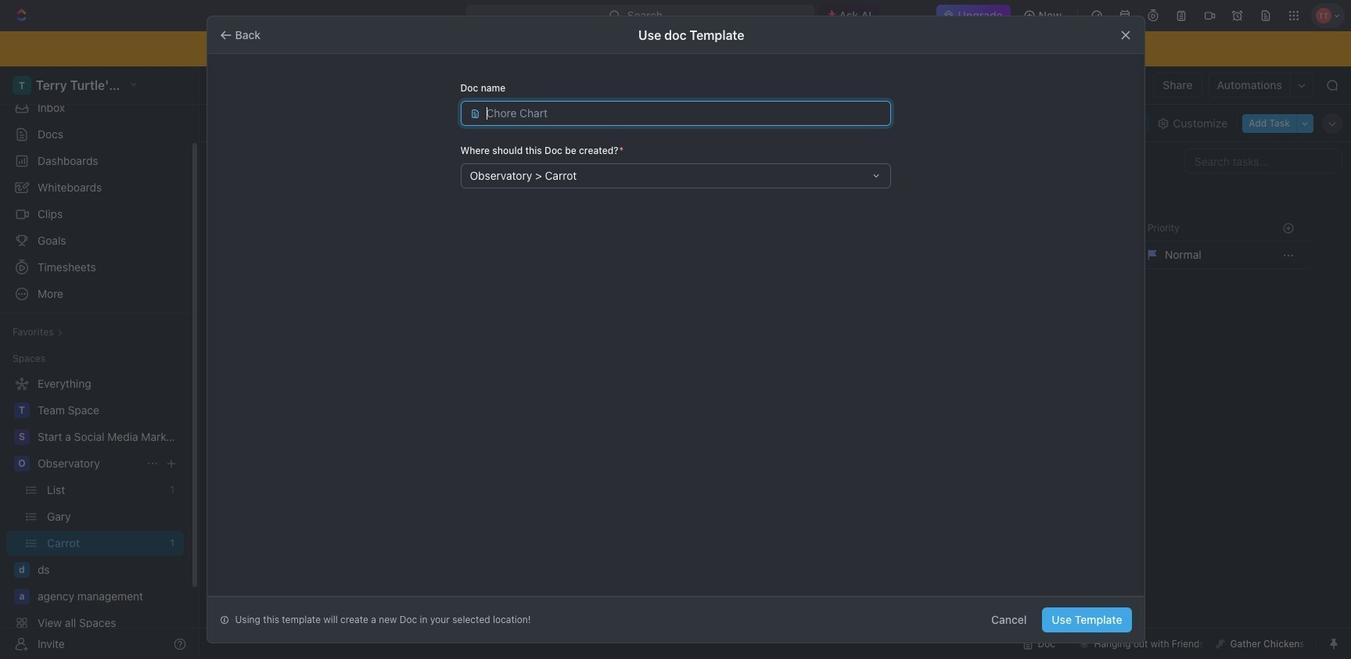 Task type: vqa. For each thing, say whether or not it's contained in the screenshot.
drumstick bite icon
yes



Task type: locate. For each thing, give the bounding box(es) containing it.
observatory, , element
[[14, 456, 30, 472]]

Chore Chart text field
[[486, 102, 882, 125]]



Task type: describe. For each thing, give the bounding box(es) containing it.
sidebar navigation
[[0, 67, 200, 660]]

drumstick bite image
[[1217, 640, 1226, 649]]

Search tasks... text field
[[1186, 149, 1342, 173]]



